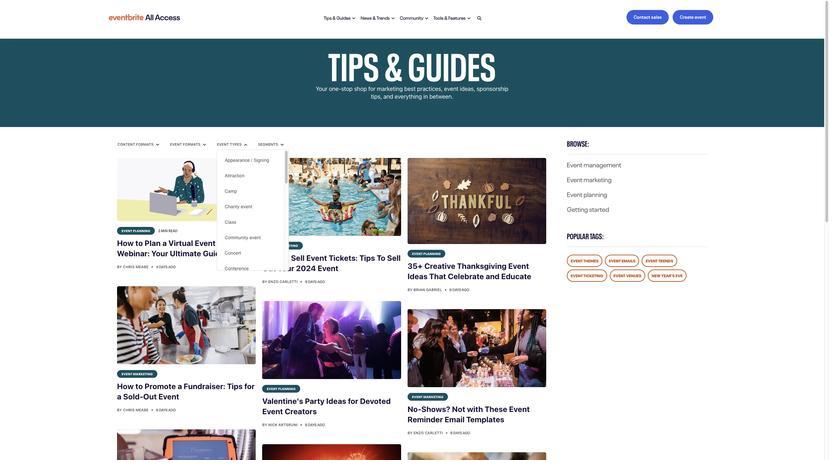 Task type: locate. For each thing, give the bounding box(es) containing it.
1 horizontal spatial community
[[400, 14, 424, 20]]

0 horizontal spatial a
[[117, 392, 122, 401]]

1 arrow image from the left
[[156, 144, 159, 146]]

arrow image right segments
[[281, 144, 284, 146]]

0 horizontal spatial and
[[384, 93, 393, 100]]

& right news in the top of the page
[[373, 14, 376, 20]]

0 vertical spatial chris
[[123, 265, 135, 269]]

a inside how to plan a virtual event or webinar: your ultimate guide
[[162, 239, 167, 248]]

1 horizontal spatial carletti
[[425, 431, 443, 435]]

6 days ago down promote
[[156, 407, 176, 413]]

by chris meabe link down sold-
[[117, 408, 150, 412]]

1 horizontal spatial guides
[[408, 34, 496, 91]]

planning for how to plan a virtual event or webinar: your ultimate guide
[[133, 228, 150, 233]]

ago
[[168, 264, 176, 269], [318, 279, 325, 284], [462, 287, 469, 292], [168, 407, 176, 413], [318, 422, 325, 428], [463, 430, 470, 436]]

ideas
[[408, 272, 428, 281], [326, 397, 346, 406]]

ago down how to sell event tickets: tips to sell out your 2024 event link
[[318, 279, 325, 284]]

planning up 'creative'
[[424, 251, 441, 256]]

1 vertical spatial carletti
[[425, 431, 443, 435]]

ideas,
[[460, 85, 475, 92]]

or
[[217, 239, 225, 248]]

event guests and food vendor image
[[408, 309, 547, 388]]

by enzo carletti for to
[[262, 280, 299, 284]]

a left sold-
[[117, 392, 122, 401]]

event right create
[[695, 13, 707, 20]]

0 vertical spatial to
[[135, 239, 143, 248]]

for inside 'how to promote a fundraiser: tips for a sold-out event'
[[245, 382, 255, 391]]

event planning for 35+ creative thanksgiving event ideas that celebrate and educate
[[412, 251, 441, 256]]

0 vertical spatial how
[[117, 239, 134, 248]]

6 down 2024
[[305, 279, 308, 284]]

3 arrow image from the left
[[467, 17, 471, 20]]

event planning up the plan
[[122, 228, 150, 233]]

0 vertical spatial a
[[162, 239, 167, 248]]

sell left 35+
[[387, 254, 401, 263]]

0 horizontal spatial your
[[151, 249, 168, 258]]

arrow image left search icon
[[467, 17, 471, 20]]

1 horizontal spatial by enzo carletti link
[[408, 431, 444, 435]]

1 to from the top
[[135, 239, 143, 248]]

0 horizontal spatial by enzo carletti link
[[262, 280, 299, 284]]

new year's eve link
[[648, 270, 687, 282]]

by enzo carletti down reminder
[[408, 431, 444, 435]]

ago for thanksgiving
[[462, 287, 469, 292]]

0 horizontal spatial to
[[281, 254, 289, 263]]

0 vertical spatial by enzo carletti
[[262, 280, 299, 284]]

0 vertical spatial carletti
[[280, 280, 298, 284]]

planning up the plan
[[133, 228, 150, 233]]

by enzo carletti link down 2024
[[262, 280, 299, 284]]

1 vertical spatial to
[[135, 382, 143, 391]]

0 vertical spatial and
[[384, 93, 393, 100]]

arrow image right event formats
[[203, 144, 206, 146]]

1 vertical spatial for
[[245, 382, 255, 391]]

enzo
[[268, 280, 279, 284], [414, 431, 424, 435]]

by chris meabe link for a
[[117, 408, 150, 412]]

your
[[316, 85, 328, 92], [151, 249, 168, 258], [278, 264, 294, 273]]

event inside 35+ creative thanksgiving event ideas that celebrate and educate
[[509, 262, 529, 271]]

1 by chris meabe link from the top
[[117, 265, 150, 269]]

tips
[[324, 14, 332, 20], [328, 34, 379, 91], [360, 254, 375, 263], [227, 382, 243, 391]]

event planning up valentine's
[[267, 387, 296, 391]]

segments element
[[217, 150, 289, 276]]

event marketing for how to promote a fundraiser: tips for a sold-out event
[[122, 372, 153, 376]]

days
[[159, 264, 168, 269], [308, 279, 317, 284], [453, 287, 461, 292], [159, 407, 168, 413], [308, 422, 317, 428], [454, 430, 462, 436]]

meabe left the 4
[[136, 265, 149, 269]]

event planning link
[[567, 189, 608, 199], [117, 227, 155, 235], [408, 250, 446, 258], [262, 385, 300, 393]]

your inside how to plan a virtual event or webinar: your ultimate guide
[[151, 249, 168, 258]]

event formats button
[[170, 142, 207, 147]]

plan
[[145, 239, 161, 248]]

best
[[404, 85, 416, 92]]

1 vertical spatial ideas
[[326, 397, 346, 406]]

1 vertical spatial your
[[151, 249, 168, 258]]

arrow image inside news & trends link
[[392, 17, 395, 20]]

days for promote
[[159, 407, 168, 413]]

guides
[[337, 14, 351, 20], [408, 34, 496, 91]]

arrow image for content formats
[[156, 144, 159, 146]]

2 vertical spatial a
[[117, 392, 122, 401]]

ago down the email in the right bottom of the page
[[463, 430, 470, 436]]

days for plan
[[159, 264, 168, 269]]

0 horizontal spatial carletti
[[280, 280, 298, 284]]

to up sold-
[[135, 382, 143, 391]]

new
[[652, 273, 661, 278]]

community inside segments element
[[225, 235, 248, 240]]

sold-
[[123, 392, 143, 401]]

gabriel
[[426, 288, 442, 292]]

event planning link for 35+ creative thanksgiving event ideas that celebrate and educate
[[408, 250, 446, 258]]

arrow image inside segments dropdown button
[[281, 144, 284, 146]]

event inside your one-stop shop for marketing best practices, event ideas, sponsorship tips, and everything in between.
[[444, 85, 459, 92]]

community link
[[397, 10, 431, 24]]

everything
[[395, 93, 422, 100]]

1 arrow image from the left
[[244, 144, 247, 146]]

1 vertical spatial enzo
[[414, 431, 424, 435]]

6 days ago down celebrate
[[450, 287, 469, 292]]

to inside how to plan a virtual event or webinar: your ultimate guide
[[135, 239, 143, 248]]

a
[[162, 239, 167, 248], [178, 382, 182, 391], [117, 392, 122, 401]]

arrow image inside tools & features "link"
[[467, 17, 471, 20]]

2 arrow image from the left
[[281, 144, 284, 146]]

celebrate
[[448, 272, 484, 281]]

1 by chris meabe from the top
[[117, 265, 150, 269]]

& inside "link"
[[445, 14, 448, 20]]

getting started
[[567, 204, 609, 214]]

1 chris from the top
[[123, 265, 135, 269]]

event venues
[[614, 273, 642, 278]]

ago right the 4
[[168, 264, 176, 269]]

6 down the email in the right bottom of the page
[[451, 430, 453, 436]]

by
[[117, 265, 122, 269], [262, 280, 267, 284], [408, 288, 413, 292], [117, 408, 122, 412], [262, 423, 267, 427], [408, 431, 413, 435]]

your left one-
[[316, 85, 328, 92]]

arrow image right trends
[[392, 17, 395, 20]]

days for sell
[[308, 279, 317, 284]]

marketing for how to sell event tickets: tips to sell out your 2024 event
[[278, 243, 298, 248]]

6 days ago
[[305, 279, 325, 284], [450, 287, 469, 292], [156, 407, 176, 413], [305, 422, 325, 428], [451, 430, 470, 436]]

tips & guides
[[324, 14, 351, 20], [328, 34, 496, 91]]

1 to from the left
[[281, 254, 289, 263]]

how up webinar:
[[117, 239, 134, 248]]

35+
[[408, 262, 423, 271]]

by chris meabe
[[117, 265, 150, 269], [117, 408, 150, 412]]

to inside 'how to promote a fundraiser: tips for a sold-out event'
[[135, 382, 143, 391]]

getting started link
[[567, 204, 609, 214]]

creative
[[425, 262, 456, 271]]

1 horizontal spatial to
[[377, 254, 386, 263]]

1 horizontal spatial arrow image
[[281, 144, 284, 146]]

and
[[384, 93, 393, 100], [486, 272, 500, 281]]

event up between.
[[444, 85, 459, 92]]

6 for to
[[156, 407, 158, 413]]

arrow image
[[244, 144, 247, 146], [281, 144, 284, 146]]

ago down celebrate
[[462, 287, 469, 292]]

enzo down conference link
[[268, 280, 279, 284]]

& left news in the top of the page
[[333, 14, 336, 20]]

1 horizontal spatial for
[[348, 397, 358, 406]]

news & trends link
[[358, 10, 397, 24]]

arrow image inside event formats popup button
[[203, 144, 206, 146]]

ideas down 35+
[[408, 272, 428, 281]]

arrow image
[[352, 17, 356, 20], [392, 17, 395, 20], [467, 17, 471, 20]]

event planning link up the plan
[[117, 227, 155, 235]]

0 vertical spatial ideas
[[408, 272, 428, 281]]

ideas right party
[[326, 397, 346, 406]]

0 vertical spatial by enzo carletti link
[[262, 280, 299, 284]]

arrow image inside event types dropdown button
[[244, 144, 247, 146]]

popular tags:
[[567, 230, 604, 241]]

1 vertical spatial by enzo carletti link
[[408, 431, 444, 435]]

arrow image for segments
[[281, 144, 284, 146]]

carletti down reminder
[[425, 431, 443, 435]]

conference
[[225, 266, 249, 271]]

1 vertical spatial how
[[262, 254, 279, 263]]

event marketing for how to sell event tickets: tips to sell out your 2024 event
[[267, 243, 298, 248]]

0 horizontal spatial arrow image
[[352, 17, 356, 20]]

artsruni
[[279, 423, 298, 427]]

1 vertical spatial by enzo carletti
[[408, 431, 444, 435]]

1 horizontal spatial arrow image
[[203, 144, 206, 146]]

2 to from the top
[[135, 382, 143, 391]]

sell
[[291, 254, 305, 263], [387, 254, 401, 263]]

appearance / signing
[[225, 158, 269, 163]]

0 horizontal spatial out
[[143, 392, 157, 401]]

carletti down 2024
[[280, 280, 298, 284]]

& right tools
[[445, 14, 448, 20]]

days down the email in the right bottom of the page
[[454, 430, 462, 436]]

6 days ago down 2024
[[305, 279, 325, 284]]

your left 2024
[[278, 264, 294, 273]]

enzo for how to sell event tickets: tips to sell out your 2024 event
[[268, 280, 279, 284]]

0 vertical spatial by chris meabe link
[[117, 265, 150, 269]]

by enzo carletti link for shows?
[[408, 431, 444, 435]]

1 vertical spatial out
[[143, 392, 157, 401]]

1 vertical spatial chris
[[123, 408, 135, 412]]

1 sell from the left
[[291, 254, 305, 263]]

1 horizontal spatial sell
[[387, 254, 401, 263]]

event for charity event
[[241, 204, 252, 209]]

couple dancing in nightclub image
[[262, 301, 401, 379]]

ago for ideas
[[318, 422, 325, 428]]

6 for to
[[305, 279, 308, 284]]

event down class link
[[249, 235, 261, 240]]

6 days ago down the email in the right bottom of the page
[[451, 430, 470, 436]]

0 horizontal spatial formats
[[136, 142, 154, 146]]

1 horizontal spatial arrow image
[[392, 17, 395, 20]]

0 vertical spatial by chris meabe
[[117, 265, 150, 269]]

how for how to promote a fundraiser: tips for a sold-out event
[[117, 382, 134, 391]]

0 horizontal spatial for
[[245, 382, 255, 391]]

how down the community event link
[[262, 254, 279, 263]]

0 horizontal spatial community
[[225, 235, 248, 240]]

marketing down event management link
[[584, 174, 612, 184]]

event planning for how to plan a virtual event or webinar: your ultimate guide
[[122, 228, 150, 233]]

2 horizontal spatial a
[[178, 382, 182, 391]]

create event
[[680, 13, 707, 20]]

how to plan a virtual event or webinar: your ultimate guide link
[[117, 235, 256, 262]]

2 arrow image from the left
[[203, 144, 206, 146]]

arrow image right content formats
[[156, 144, 159, 146]]

by chris meabe down webinar:
[[117, 265, 150, 269]]

/
[[251, 158, 252, 163]]

6 down creators at the left bottom of the page
[[305, 422, 307, 428]]

2 by chris meabe from the top
[[117, 408, 150, 412]]

2 formats from the left
[[183, 142, 200, 146]]

event marketing link for no-shows? not with these event reminder email templates
[[408, 393, 448, 401]]

1 vertical spatial by chris meabe link
[[117, 408, 150, 412]]

2024
[[296, 264, 316, 273]]

0 vertical spatial for
[[369, 85, 376, 92]]

event types button
[[217, 142, 248, 147]]

arrow image left news in the top of the page
[[352, 17, 356, 20]]

started
[[589, 204, 609, 214]]

1 vertical spatial community
[[225, 235, 248, 240]]

0 vertical spatial guides
[[337, 14, 351, 20]]

types
[[230, 142, 242, 146]]

these
[[485, 405, 508, 414]]

contact
[[634, 13, 651, 20]]

0 horizontal spatial guides
[[337, 14, 351, 20]]

1 vertical spatial and
[[486, 272, 500, 281]]

out down concert link in the left of the page
[[262, 264, 276, 273]]

1 vertical spatial guides
[[408, 34, 496, 91]]

0 vertical spatial tips & guides
[[324, 14, 351, 20]]

contact sales
[[634, 13, 662, 20]]

ago for not
[[463, 430, 470, 436]]

event inside how to plan a virtual event or webinar: your ultimate guide
[[195, 239, 216, 248]]

by chris meabe link down webinar:
[[117, 265, 150, 269]]

0 vertical spatial meabe
[[136, 265, 149, 269]]

event planning link for valentine's party ideas for devoted event creators
[[262, 385, 300, 393]]

event trends
[[646, 258, 674, 264]]

2 vertical spatial how
[[117, 382, 134, 391]]

educate
[[501, 272, 532, 281]]

& left best
[[385, 34, 403, 91]]

event right charity
[[241, 204, 252, 209]]

1 horizontal spatial out
[[262, 264, 276, 273]]

meabe down sold-
[[136, 408, 149, 412]]

lots of people at a pool party image
[[262, 158, 401, 236]]

event planning
[[567, 189, 608, 199], [122, 228, 150, 233], [412, 251, 441, 256], [267, 387, 296, 391]]

planning up valentine's
[[278, 387, 296, 391]]

and right the tips,
[[384, 93, 393, 100]]

2 arrow image from the left
[[392, 17, 395, 20]]

tips inside the how to sell event tickets: tips to sell out your 2024 event
[[360, 254, 375, 263]]

1 vertical spatial by chris meabe
[[117, 408, 150, 412]]

marketing up 2024
[[278, 243, 298, 248]]

0 horizontal spatial enzo
[[268, 280, 279, 284]]

event emails link
[[605, 255, 640, 267]]

1 arrow image from the left
[[352, 17, 356, 20]]

and inside your one-stop shop for marketing best practices, event ideas, sponsorship tips, and everything in between.
[[384, 93, 393, 100]]

arrow image right types
[[244, 144, 247, 146]]

appearance
[[225, 158, 250, 163]]

arrow image for event types
[[244, 144, 247, 146]]

attraction
[[225, 173, 244, 178]]

no-
[[408, 405, 422, 414]]

1 horizontal spatial by enzo carletti
[[408, 431, 444, 435]]

chris down sold-
[[123, 408, 135, 412]]

camp
[[225, 189, 237, 194]]

arrow image
[[156, 144, 159, 146], [203, 144, 206, 146]]

a for fundraiser:
[[178, 382, 182, 391]]

your down the plan
[[151, 249, 168, 258]]

6 days ago for thanksgiving
[[450, 287, 469, 292]]

0 vertical spatial enzo
[[268, 280, 279, 284]]

community event
[[225, 235, 261, 240]]

2 vertical spatial your
[[278, 264, 294, 273]]

marketing up the tips,
[[377, 85, 403, 92]]

6 days ago down creators at the left bottom of the page
[[305, 422, 325, 428]]

0 horizontal spatial sell
[[291, 254, 305, 263]]

0 vertical spatial your
[[316, 85, 328, 92]]

event emails
[[609, 258, 636, 264]]

community left arrow image
[[400, 14, 424, 20]]

0 vertical spatial out
[[262, 264, 276, 273]]

chris down webinar:
[[123, 265, 135, 269]]

35+ creative thanksgiving event ideas that celebrate and educate
[[408, 262, 532, 281]]

days down creators at the left bottom of the page
[[308, 422, 317, 428]]

0 horizontal spatial arrow image
[[244, 144, 247, 146]]

by for valentine's party ideas for devoted event creators
[[262, 423, 267, 427]]

tools
[[434, 14, 444, 20]]

1 meabe from the top
[[136, 265, 149, 269]]

2 horizontal spatial your
[[316, 85, 328, 92]]

& for tips & guides link at left
[[333, 14, 336, 20]]

meabe for your
[[136, 265, 149, 269]]

2 to from the left
[[377, 254, 386, 263]]

sponsorship
[[477, 85, 509, 92]]

ago down valentine's party ideas for devoted event creators
[[318, 422, 325, 428]]

1 vertical spatial meabe
[[136, 408, 149, 412]]

0 horizontal spatial by enzo carletti
[[262, 280, 299, 284]]

valentine's party ideas for devoted event creators link
[[262, 393, 401, 421]]

1 horizontal spatial and
[[486, 272, 500, 281]]

2 meabe from the top
[[136, 408, 149, 412]]

by enzo carletti link down reminder
[[408, 431, 444, 435]]

tools & features link
[[431, 10, 473, 24]]

& for news & trends link on the top of the page
[[373, 14, 376, 20]]

a right the plan
[[162, 239, 167, 248]]

2 chris from the top
[[123, 408, 135, 412]]

ideas inside 35+ creative thanksgiving event ideas that celebrate and educate
[[408, 272, 428, 281]]

1 formats from the left
[[136, 142, 154, 146]]

sell up 2024
[[291, 254, 305, 263]]

how inside the how to sell event tickets: tips to sell out your 2024 event
[[262, 254, 279, 263]]

carletti for to
[[280, 280, 298, 284]]

2 vertical spatial for
[[348, 397, 358, 406]]

arrow image inside content formats popup button
[[156, 144, 159, 146]]

1 horizontal spatial enzo
[[414, 431, 424, 435]]

how inside 'how to promote a fundraiser: tips for a sold-out event'
[[117, 382, 134, 391]]

formats for event
[[183, 142, 200, 146]]

contact sales link
[[627, 10, 669, 25]]

0 horizontal spatial arrow image
[[156, 144, 159, 146]]

to up webinar:
[[135, 239, 143, 248]]

1 vertical spatial a
[[178, 382, 182, 391]]

and inside 35+ creative thanksgiving event ideas that celebrate and educate
[[486, 272, 500, 281]]

chris for webinar:
[[123, 265, 135, 269]]

marketing up shows?
[[424, 395, 444, 399]]

a for virtual
[[162, 239, 167, 248]]

enzo down reminder
[[414, 431, 424, 435]]

event planning up 35+
[[412, 251, 441, 256]]

a right promote
[[178, 382, 182, 391]]

no-shows? not with these event reminder email templates
[[408, 405, 530, 424]]

how up sold-
[[117, 382, 134, 391]]

1 horizontal spatial formats
[[183, 142, 200, 146]]

ago down 'how to promote a fundraiser: tips for a sold-out event'
[[168, 407, 176, 413]]

brian
[[414, 288, 425, 292]]

out down promote
[[143, 392, 157, 401]]

2 horizontal spatial arrow image
[[467, 17, 471, 20]]

1 horizontal spatial ideas
[[408, 272, 428, 281]]

event inside valentine's party ideas for devoted event creators
[[262, 407, 283, 416]]

and down thanksgiving
[[486, 272, 500, 281]]

community up concert
[[225, 235, 248, 240]]

by for 35+ creative thanksgiving event ideas that celebrate and educate
[[408, 288, 413, 292]]

0 horizontal spatial ideas
[[326, 397, 346, 406]]

days right the 4
[[159, 264, 168, 269]]

event planning link up valentine's
[[262, 385, 300, 393]]

event for create event
[[695, 13, 707, 20]]

how inside how to plan a virtual event or webinar: your ultimate guide
[[117, 239, 134, 248]]

6 right gabriel
[[450, 287, 452, 292]]

2 sell from the left
[[387, 254, 401, 263]]

days down promote
[[159, 407, 168, 413]]

1 horizontal spatial your
[[278, 264, 294, 273]]

days for not
[[454, 430, 462, 436]]

arrow image inside tips & guides link
[[352, 17, 356, 20]]

ideas inside valentine's party ideas for devoted event creators
[[326, 397, 346, 406]]

community for community event
[[225, 235, 248, 240]]

out
[[262, 264, 276, 273], [143, 392, 157, 401]]

one-
[[329, 85, 341, 92]]

to for plan
[[135, 239, 143, 248]]

0 vertical spatial community
[[400, 14, 424, 20]]

webinar:
[[117, 249, 150, 258]]

2 horizontal spatial for
[[369, 85, 376, 92]]

planning for 35+ creative thanksgiving event ideas that celebrate and educate
[[424, 251, 441, 256]]

days down celebrate
[[453, 287, 461, 292]]

by chris meabe down sold-
[[117, 408, 150, 412]]

event planning link up 35+
[[408, 250, 446, 258]]

by enzo carletti down 2024
[[262, 280, 299, 284]]

marketing up promote
[[133, 372, 153, 376]]

1 horizontal spatial a
[[162, 239, 167, 248]]

event inside "link"
[[241, 204, 252, 209]]

by for how to promote a fundraiser: tips for a sold-out event
[[117, 408, 122, 412]]

formats for content
[[136, 142, 154, 146]]

2 by chris meabe link from the top
[[117, 408, 150, 412]]

&
[[333, 14, 336, 20], [373, 14, 376, 20], [445, 14, 448, 20], [385, 34, 403, 91]]

days down 2024
[[308, 279, 317, 284]]

6 down promote
[[156, 407, 158, 413]]



Task type: vqa. For each thing, say whether or not it's contained in the screenshot.
FRI,
no



Task type: describe. For each thing, give the bounding box(es) containing it.
logo eventbrite image
[[108, 11, 181, 23]]

by chris meabe link for webinar:
[[117, 265, 150, 269]]

shop
[[354, 85, 367, 92]]

event management
[[567, 159, 622, 169]]

6 days ago for sell
[[305, 279, 325, 284]]

& for tools & features "link" at right
[[445, 14, 448, 20]]

class link
[[217, 215, 284, 230]]

enzo for no-shows? not with these event reminder email templates
[[414, 431, 424, 435]]

concert link
[[217, 246, 284, 261]]

tips inside 'how to promote a fundraiser: tips for a sold-out event'
[[227, 382, 243, 391]]

community for community
[[400, 14, 424, 20]]

event ticketing
[[571, 273, 603, 278]]

event themes
[[571, 258, 599, 264]]

3 min read
[[158, 228, 178, 233]]

event marketing link for how to sell event tickets: tips to sell out your 2024 event
[[262, 242, 303, 250]]

fundraiser:
[[184, 382, 225, 391]]

how to promote a fundraiser: tips for a sold-out event
[[117, 382, 255, 401]]

search icon image
[[477, 16, 482, 21]]

event trends link
[[642, 255, 677, 267]]

event for community event
[[249, 235, 261, 240]]

charity
[[225, 204, 240, 209]]

how for how to sell event tickets: tips to sell out your 2024 event
[[262, 254, 279, 263]]

popular
[[567, 230, 589, 241]]

event inside the no-shows? not with these event reminder email templates
[[509, 405, 530, 414]]

promote
[[145, 382, 176, 391]]

6 days ago for not
[[451, 430, 470, 436]]

for inside your one-stop shop for marketing best practices, event ideas, sponsorship tips, and everything in between.
[[369, 85, 376, 92]]

event inside 'how to promote a fundraiser: tips for a sold-out event'
[[159, 392, 179, 401]]

arrow image for trends
[[392, 17, 395, 20]]

charity event
[[225, 204, 252, 209]]

how to promote a fundraiser: tips for a sold-out event link
[[117, 378, 256, 406]]

arrow image
[[425, 17, 429, 20]]

content
[[117, 142, 135, 146]]

planning up 'started'
[[584, 189, 608, 199]]

event planning for valentine's party ideas for devoted event creators
[[267, 387, 296, 391]]

for inside valentine's party ideas for devoted event creators
[[348, 397, 358, 406]]

your inside your one-stop shop for marketing best practices, event ideas, sponsorship tips, and everything in between.
[[316, 85, 328, 92]]

year's
[[662, 273, 675, 278]]

getting
[[567, 204, 588, 214]]

segments
[[258, 142, 279, 146]]

content formats button
[[117, 142, 160, 147]]

create
[[680, 13, 694, 20]]

trends
[[377, 14, 390, 20]]

event inside dropdown button
[[217, 142, 229, 146]]

tips,
[[371, 93, 382, 100]]

4 days ago
[[156, 264, 176, 269]]

emails
[[622, 258, 636, 264]]

valentine's party ideas for devoted event creators
[[262, 397, 391, 416]]

by for how to sell event tickets: tips to sell out your 2024 event
[[262, 280, 267, 284]]

ago for sell
[[318, 279, 325, 284]]

6 for creative
[[450, 287, 452, 292]]

marketing inside your one-stop shop for marketing best practices, event ideas, sponsorship tips, and everything in between.
[[377, 85, 403, 92]]

by enzo carletti link for to
[[262, 280, 299, 284]]

6 days ago for promote
[[156, 407, 176, 413]]

eve
[[676, 273, 683, 278]]

by chris meabe for a
[[117, 408, 150, 412]]

charity event link
[[217, 199, 284, 215]]

event types
[[217, 142, 243, 146]]

trends
[[659, 258, 674, 264]]

how to sell event tickets: tips to sell out your 2024 event
[[262, 254, 401, 273]]

your one-stop shop for marketing best practices, event ideas, sponsorship tips, and everything in between.
[[316, 85, 509, 100]]

camp link
[[217, 184, 284, 199]]

ticketing
[[584, 273, 603, 278]]

how to sell event tickets: tips to sell out your 2024 event link
[[262, 250, 401, 277]]

event marketing link for how to promote a fundraiser: tips for a sold-out event
[[117, 370, 158, 378]]

shows?
[[422, 405, 451, 414]]

meabe for sold-
[[136, 408, 149, 412]]

news & trends
[[361, 14, 390, 20]]

carletti for shows?
[[425, 431, 443, 435]]

attraction link
[[217, 168, 284, 184]]

min
[[161, 228, 168, 233]]

out inside the how to sell event tickets: tips to sell out your 2024 event
[[262, 264, 276, 273]]

ultimate
[[170, 249, 201, 258]]

event planning link for how to plan a virtual event or webinar: your ultimate guide
[[117, 227, 155, 235]]

event inside popup button
[[170, 142, 182, 146]]

email
[[445, 415, 465, 424]]

chris for a
[[123, 408, 135, 412]]

ago for plan
[[168, 264, 176, 269]]

event management link
[[567, 159, 622, 169]]

reminder
[[408, 415, 443, 424]]

event ticketing link
[[567, 270, 607, 282]]

themes
[[584, 258, 599, 264]]

days for thanksgiving
[[453, 287, 461, 292]]

creators
[[285, 407, 317, 416]]

devoted
[[360, 397, 391, 406]]

people laughing while serving food image
[[117, 286, 256, 364]]

event marketing for no-shows? not with these event reminder email templates
[[412, 395, 444, 399]]

community event link
[[217, 230, 284, 246]]

4
[[156, 264, 158, 269]]

arrow image for guides
[[352, 17, 356, 20]]

3
[[158, 228, 160, 233]]

1 vertical spatial tips & guides
[[328, 34, 496, 91]]

event planning link up getting started
[[567, 189, 608, 199]]

venues
[[626, 273, 642, 278]]

planning for valentine's party ideas for devoted event creators
[[278, 387, 296, 391]]

event themes link
[[567, 255, 603, 267]]

valentine's
[[262, 397, 303, 406]]

by for how to plan a virtual event or webinar: your ultimate guide
[[117, 265, 122, 269]]

tags:
[[590, 230, 604, 241]]

arrow image for features
[[467, 17, 471, 20]]

by brian gabriel link
[[408, 288, 443, 292]]

marketing for how to promote a fundraiser: tips for a sold-out event
[[133, 372, 153, 376]]

nick
[[268, 423, 278, 427]]

not
[[452, 405, 466, 414]]

new year's eve
[[652, 273, 683, 278]]

guide
[[203, 249, 225, 258]]

by for no-shows? not with these event reminder email templates
[[408, 431, 413, 435]]

that
[[429, 272, 446, 281]]

with
[[467, 405, 483, 414]]

arrow image for event formats
[[203, 144, 206, 146]]

event venues link
[[610, 270, 646, 282]]

6 days ago for ideas
[[305, 422, 325, 428]]

news
[[361, 14, 372, 20]]

create event link
[[673, 10, 714, 25]]

by enzo carletti for shows?
[[408, 431, 444, 435]]

templates
[[467, 415, 505, 424]]

6 for shows?
[[451, 430, 453, 436]]

event planning up getting started
[[567, 189, 608, 199]]

thanksgiving
[[457, 262, 507, 271]]

days for ideas
[[308, 422, 317, 428]]

to for promote
[[135, 382, 143, 391]]

party
[[305, 397, 325, 406]]

how to plan a virtual event or webinar: your ultimate guide
[[117, 239, 225, 258]]

practices,
[[417, 85, 443, 92]]

35+ creative thanksgiving event ideas that celebrate and educate link
[[408, 258, 547, 286]]

marketing for no-shows? not with these event reminder email templates
[[424, 395, 444, 399]]

event formats
[[170, 142, 201, 146]]

management
[[584, 159, 622, 169]]

by nick artsruni link
[[262, 423, 299, 427]]

segments button
[[258, 142, 284, 147]]

out inside 'how to promote a fundraiser: tips for a sold-out event'
[[143, 392, 157, 401]]

conference link
[[217, 261, 284, 276]]

your inside the how to sell event tickets: tips to sell out your 2024 event
[[278, 264, 294, 273]]

ago for promote
[[168, 407, 176, 413]]

how for how to plan a virtual event or webinar: your ultimate guide
[[117, 239, 134, 248]]

6 for party
[[305, 422, 307, 428]]

by chris meabe for webinar:
[[117, 265, 150, 269]]

tips & guides inside tips & guides link
[[324, 14, 351, 20]]

tips & guides link
[[321, 10, 358, 24]]



